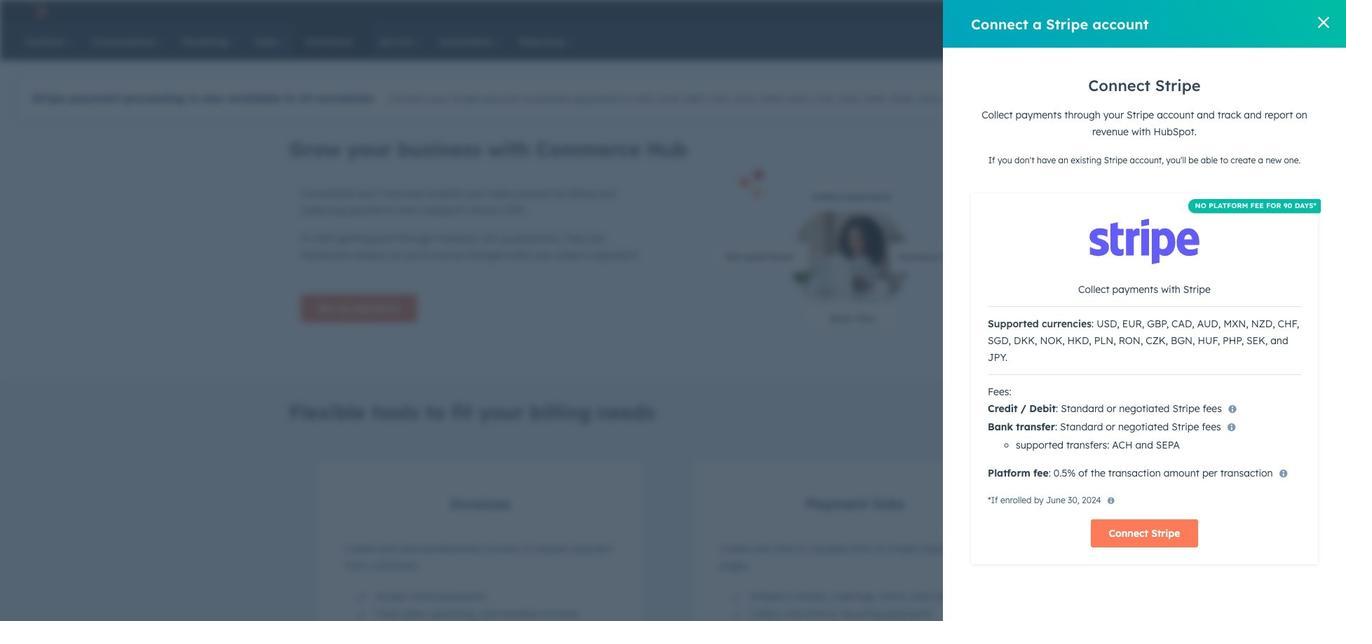 Task type: locate. For each thing, give the bounding box(es) containing it.
jacob simon image
[[1236, 5, 1248, 18]]

Search HubSpot search field
[[1128, 29, 1287, 53]]

menu
[[1027, 0, 1319, 22]]

marketplaces image
[[1130, 6, 1142, 19]]

dialog
[[943, 0, 1347, 621]]



Task type: vqa. For each thing, say whether or not it's contained in the screenshot.
"jacob simon" Image
yes



Task type: describe. For each thing, give the bounding box(es) containing it.
close image
[[1319, 17, 1330, 28]]



